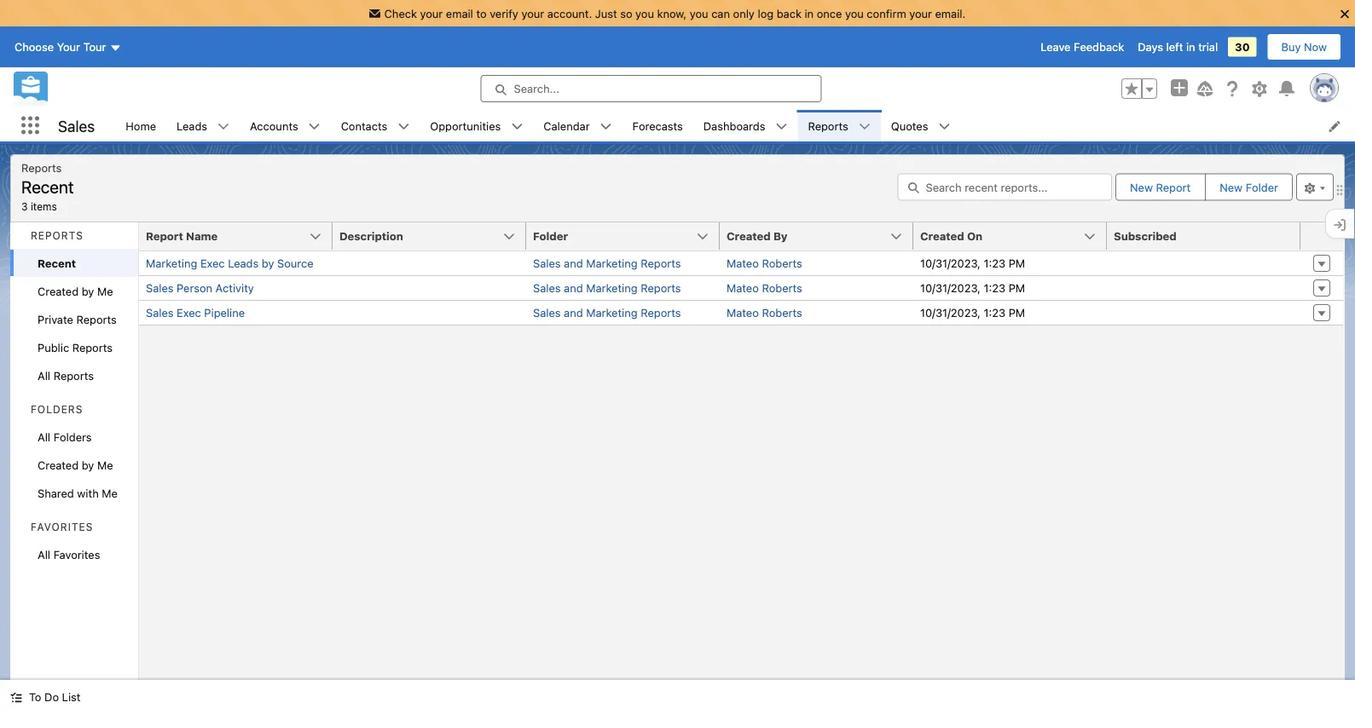 Task type: describe. For each thing, give the bounding box(es) containing it.
quotes link
[[881, 110, 939, 142]]

days left in trial
[[1138, 41, 1219, 53]]

feedback
[[1074, 41, 1125, 53]]

private reports
[[38, 313, 117, 326]]

opportunities
[[430, 119, 501, 132]]

search... button
[[481, 75, 822, 102]]

10/31/2023, for sales person activity
[[921, 282, 981, 295]]

tour
[[83, 41, 106, 53]]

10/31/2023, for sales exec pipeline
[[921, 307, 981, 320]]

account.
[[548, 7, 592, 20]]

sales person activity link
[[146, 282, 254, 295]]

dashboards link
[[693, 110, 776, 142]]

leads link
[[166, 110, 218, 142]]

sales exec pipeline
[[146, 307, 245, 320]]

choose your tour button
[[14, 33, 122, 61]]

buy
[[1282, 41, 1302, 53]]

new for new folder
[[1220, 181, 1243, 194]]

all reports link
[[10, 362, 138, 390]]

report name cell
[[139, 223, 343, 252]]

to
[[476, 7, 487, 20]]

text default image inside to do list button
[[10, 692, 22, 704]]

2 your from the left
[[522, 7, 544, 20]]

reports link
[[798, 110, 859, 142]]

check
[[384, 7, 417, 20]]

10/31/2023, 1:23 pm for sales exec pipeline
[[921, 307, 1026, 320]]

subscribed button
[[1107, 223, 1301, 250]]

Search recent reports... text field
[[898, 174, 1113, 201]]

folder inside button
[[533, 230, 568, 243]]

text default image for opportunities
[[511, 121, 523, 133]]

sales and marketing reports link for marketing exec leads by source
[[533, 257, 681, 270]]

to do list
[[29, 692, 81, 704]]

new folder
[[1220, 181, 1279, 194]]

reports inside reports recent 3 items
[[21, 161, 62, 174]]

shared with me
[[38, 487, 118, 500]]

folders inside 'link'
[[53, 431, 92, 444]]

0 vertical spatial by
[[262, 257, 274, 270]]

created by
[[727, 230, 788, 243]]

with
[[77, 487, 99, 500]]

pm for marketing exec leads by source
[[1009, 257, 1026, 270]]

2 vertical spatial me
[[102, 487, 118, 500]]

1 you from the left
[[636, 7, 654, 20]]

forecasts
[[633, 119, 683, 132]]

dashboards
[[704, 119, 766, 132]]

10/31/2023, 1:23 pm for marketing exec leads by source
[[921, 257, 1026, 270]]

text default image for quotes
[[939, 121, 951, 133]]

me for with
[[97, 459, 113, 472]]

accounts list item
[[240, 110, 331, 142]]

created on button
[[914, 223, 1107, 250]]

1 vertical spatial leads
[[228, 257, 259, 270]]

sales and marketing reports for sales person activity
[[533, 282, 681, 295]]

contacts
[[341, 119, 388, 132]]

created on cell
[[914, 223, 1118, 252]]

text default image for reports
[[859, 121, 871, 133]]

your
[[57, 41, 80, 53]]

buy now button
[[1267, 33, 1342, 61]]

list
[[62, 692, 81, 704]]

so
[[620, 7, 633, 20]]

know,
[[657, 7, 687, 20]]

trial
[[1199, 41, 1219, 53]]

created by me for with
[[38, 459, 113, 472]]

0 vertical spatial in
[[805, 7, 814, 20]]

0 vertical spatial recent
[[21, 177, 74, 197]]

all for all reports
[[38, 369, 50, 382]]

all reports
[[38, 369, 94, 382]]

home link
[[115, 110, 166, 142]]

accounts link
[[240, 110, 309, 142]]

choose
[[15, 41, 54, 53]]

exec for sales
[[177, 307, 201, 320]]

folder button
[[526, 223, 720, 250]]

shared with me link
[[10, 480, 138, 508]]

on
[[967, 230, 983, 243]]

to
[[29, 692, 41, 704]]

10/31/2023, for marketing exec leads by source
[[921, 257, 981, 270]]

confirm
[[867, 7, 907, 20]]

left
[[1167, 41, 1184, 53]]

mateo roberts for sales person activity
[[727, 282, 803, 295]]

1 horizontal spatial in
[[1187, 41, 1196, 53]]

mateo for marketing exec leads by source
[[727, 257, 759, 270]]

leave feedback
[[1041, 41, 1125, 53]]

forecasts link
[[622, 110, 693, 142]]

1:23 for marketing exec leads by source
[[984, 257, 1006, 270]]

report name
[[146, 230, 218, 243]]

created up shared
[[38, 459, 79, 472]]

report name button
[[139, 223, 333, 250]]

marketing exec leads by source
[[146, 257, 314, 270]]

description button
[[333, 223, 526, 250]]

days
[[1138, 41, 1164, 53]]

1:23 for sales person activity
[[984, 282, 1006, 295]]

calendar link
[[533, 110, 600, 142]]

created by me link for private
[[10, 277, 138, 305]]

calendar
[[544, 119, 590, 132]]

30
[[1236, 41, 1250, 53]]

all folders link
[[10, 423, 138, 451]]

once
[[817, 7, 842, 20]]

1 vertical spatial favorites
[[53, 549, 100, 561]]

1:23 for sales exec pipeline
[[984, 307, 1006, 320]]

0 vertical spatial favorites
[[31, 522, 93, 534]]

actions cell
[[1301, 223, 1344, 252]]

choose your tour
[[15, 41, 106, 53]]

email.
[[936, 7, 966, 20]]

only
[[733, 7, 755, 20]]

leads inside 'link'
[[177, 119, 207, 132]]

created inside button
[[921, 230, 965, 243]]

accounts
[[250, 119, 298, 132]]

text default image for leads
[[218, 121, 230, 133]]

3
[[21, 201, 28, 212]]

pipeline
[[204, 307, 245, 320]]

reports recent 3 items
[[21, 161, 74, 212]]

just
[[595, 7, 617, 20]]

private reports link
[[10, 305, 138, 334]]

name
[[186, 230, 218, 243]]

private
[[38, 313, 73, 326]]

recent inside recent link
[[38, 257, 76, 270]]

0 vertical spatial folders
[[31, 404, 83, 416]]

10/31/2023, 1:23 pm for sales person activity
[[921, 282, 1026, 295]]

contacts list item
[[331, 110, 420, 142]]

created by me link for shared
[[10, 451, 138, 480]]

text default image for calendar
[[600, 121, 612, 133]]

quotes list item
[[881, 110, 961, 142]]

all for all favorites
[[38, 549, 50, 561]]

shared
[[38, 487, 74, 500]]



Task type: vqa. For each thing, say whether or not it's contained in the screenshot.
REPORT NAME at top left
yes



Task type: locate. For each thing, give the bounding box(es) containing it.
0 vertical spatial sales and marketing reports
[[533, 257, 681, 270]]

sales person activity
[[146, 282, 254, 295]]

1 roberts from the top
[[762, 257, 803, 270]]

reports inside 'link'
[[76, 313, 117, 326]]

0 vertical spatial created by me
[[38, 285, 113, 298]]

by for recent
[[82, 285, 94, 298]]

public reports
[[38, 341, 113, 354]]

recent link
[[10, 249, 138, 277]]

opportunities list item
[[420, 110, 533, 142]]

text default image for contacts
[[398, 121, 410, 133]]

report inside button
[[1157, 181, 1191, 194]]

2 vertical spatial and
[[564, 307, 583, 320]]

group
[[1122, 79, 1158, 99]]

2 created by me from the top
[[38, 459, 113, 472]]

by for all folders
[[82, 459, 94, 472]]

sales
[[58, 117, 95, 135], [533, 257, 561, 270], [146, 282, 174, 295], [533, 282, 561, 295], [146, 307, 174, 320], [533, 307, 561, 320]]

new up subscribed cell
[[1220, 181, 1243, 194]]

0 horizontal spatial new
[[1130, 181, 1153, 194]]

created by me link
[[10, 277, 138, 305], [10, 451, 138, 480]]

leads up activity
[[228, 257, 259, 270]]

favorites down shared with me
[[53, 549, 100, 561]]

2 vertical spatial sales and marketing reports link
[[533, 307, 681, 320]]

mateo for sales person activity
[[727, 282, 759, 295]]

exec for marketing
[[200, 257, 225, 270]]

0 vertical spatial folder
[[1246, 181, 1279, 194]]

contacts link
[[331, 110, 398, 142]]

1 vertical spatial exec
[[177, 307, 201, 320]]

folder
[[1246, 181, 1279, 194], [533, 230, 568, 243]]

2 you from the left
[[690, 7, 709, 20]]

me for reports
[[97, 285, 113, 298]]

text default image for dashboards
[[776, 121, 788, 133]]

1 sales and marketing reports link from the top
[[533, 257, 681, 270]]

by
[[774, 230, 788, 243]]

items
[[31, 201, 57, 212]]

all folders
[[38, 431, 92, 444]]

1 vertical spatial me
[[97, 459, 113, 472]]

text default image left reports link
[[776, 121, 788, 133]]

by up private reports
[[82, 285, 94, 298]]

sales and marketing reports for marketing exec leads by source
[[533, 257, 681, 270]]

2 pm from the top
[[1009, 282, 1026, 295]]

0 vertical spatial mateo
[[727, 257, 759, 270]]

3 pm from the top
[[1009, 307, 1026, 320]]

created left on
[[921, 230, 965, 243]]

folders up shared with me link
[[53, 431, 92, 444]]

1 horizontal spatial folder
[[1246, 181, 1279, 194]]

description
[[340, 230, 403, 243]]

1 horizontal spatial you
[[690, 7, 709, 20]]

1:23
[[984, 257, 1006, 270], [984, 282, 1006, 295], [984, 307, 1006, 320]]

created by me down recent link on the left of page
[[38, 285, 113, 298]]

sales and marketing reports link
[[533, 257, 681, 270], [533, 282, 681, 295], [533, 307, 681, 320]]

text default image inside dashboards list item
[[776, 121, 788, 133]]

3 you from the left
[[845, 7, 864, 20]]

pm for sales person activity
[[1009, 282, 1026, 295]]

0 vertical spatial and
[[564, 257, 583, 270]]

1 vertical spatial created by me
[[38, 459, 113, 472]]

1 horizontal spatial leads
[[228, 257, 259, 270]]

2 new from the left
[[1220, 181, 1243, 194]]

dashboards list item
[[693, 110, 798, 142]]

1 new from the left
[[1130, 181, 1153, 194]]

verify
[[490, 7, 519, 20]]

2 horizontal spatial text default image
[[859, 121, 871, 133]]

created by button
[[720, 223, 914, 250]]

sales exec pipeline link
[[146, 307, 245, 320]]

by left source
[[262, 257, 274, 270]]

0 vertical spatial sales and marketing reports link
[[533, 257, 681, 270]]

report up the subscribed
[[1157, 181, 1191, 194]]

1 horizontal spatial report
[[1157, 181, 1191, 194]]

log
[[758, 7, 774, 20]]

text default image left accounts
[[218, 121, 230, 133]]

1 vertical spatial 10/31/2023, 1:23 pm
[[921, 282, 1026, 295]]

2 vertical spatial mateo roberts link
[[727, 307, 803, 320]]

3 sales and marketing reports from the top
[[533, 307, 681, 320]]

folders
[[31, 404, 83, 416], [53, 431, 92, 444]]

home
[[126, 119, 156, 132]]

0 horizontal spatial you
[[636, 7, 654, 20]]

1 horizontal spatial text default image
[[511, 121, 523, 133]]

2 created by me link from the top
[[10, 451, 138, 480]]

1 vertical spatial all
[[38, 431, 50, 444]]

text default image right "calendar"
[[600, 121, 612, 133]]

reports
[[808, 119, 849, 132], [21, 161, 62, 174], [31, 230, 84, 242], [641, 257, 681, 270], [641, 282, 681, 295], [641, 307, 681, 320], [76, 313, 117, 326], [72, 341, 113, 354], [53, 369, 94, 382]]

0 horizontal spatial report
[[146, 230, 183, 243]]

1 mateo roberts from the top
[[727, 257, 803, 270]]

new inside new folder button
[[1220, 181, 1243, 194]]

2 1:23 from the top
[[984, 282, 1006, 295]]

2 vertical spatial sales and marketing reports
[[533, 307, 681, 320]]

activity
[[216, 282, 254, 295]]

pm for sales exec pipeline
[[1009, 307, 1026, 320]]

mateo roberts link for marketing exec leads by source
[[727, 257, 803, 270]]

10/31/2023, 1:23 pm
[[921, 257, 1026, 270], [921, 282, 1026, 295], [921, 307, 1026, 320]]

your left email.
[[910, 7, 933, 20]]

calendar list item
[[533, 110, 622, 142]]

can
[[712, 7, 730, 20]]

1 vertical spatial 1:23
[[984, 282, 1006, 295]]

0 vertical spatial pm
[[1009, 257, 1026, 270]]

new folder button
[[1206, 174, 1293, 201]]

mateo roberts link for sales exec pipeline
[[727, 307, 803, 320]]

roberts for marketing exec leads by source
[[762, 257, 803, 270]]

0 vertical spatial me
[[97, 285, 113, 298]]

text default image left "quotes"
[[859, 121, 871, 133]]

text default image for accounts
[[309, 121, 321, 133]]

1 text default image from the left
[[398, 121, 410, 133]]

leave
[[1041, 41, 1071, 53]]

report inside 'button'
[[146, 230, 183, 243]]

0 vertical spatial mateo roberts link
[[727, 257, 803, 270]]

3 mateo roberts from the top
[[727, 307, 803, 320]]

back
[[777, 7, 802, 20]]

favorites up all favorites
[[31, 522, 93, 534]]

1 vertical spatial report
[[146, 230, 183, 243]]

you right so
[[636, 7, 654, 20]]

text default image
[[398, 121, 410, 133], [511, 121, 523, 133], [859, 121, 871, 133]]

2 vertical spatial 1:23
[[984, 307, 1006, 320]]

mateo
[[727, 257, 759, 270], [727, 282, 759, 295], [727, 307, 759, 320]]

actions image
[[1301, 223, 1344, 250]]

1 vertical spatial sales and marketing reports link
[[533, 282, 681, 295]]

list
[[115, 110, 1356, 142]]

1 all from the top
[[38, 369, 50, 382]]

2 text default image from the left
[[511, 121, 523, 133]]

1 sales and marketing reports from the top
[[533, 257, 681, 270]]

10/31/2023,
[[921, 257, 981, 270], [921, 282, 981, 295], [921, 307, 981, 320]]

opportunities link
[[420, 110, 511, 142]]

1 vertical spatial roberts
[[762, 282, 803, 295]]

3 mateo from the top
[[727, 307, 759, 320]]

1 vertical spatial pm
[[1009, 282, 1026, 295]]

1 vertical spatial mateo roberts
[[727, 282, 803, 295]]

leads right home
[[177, 119, 207, 132]]

in right left
[[1187, 41, 1196, 53]]

text default image inside opportunities list item
[[511, 121, 523, 133]]

3 10/31/2023, from the top
[[921, 307, 981, 320]]

0 vertical spatial created by me link
[[10, 277, 138, 305]]

1 mateo roberts link from the top
[[727, 257, 803, 270]]

text default image inside accounts list item
[[309, 121, 321, 133]]

0 vertical spatial exec
[[200, 257, 225, 270]]

text default image down 'search...'
[[511, 121, 523, 133]]

marketing for sales exec pipeline
[[586, 307, 638, 320]]

2 vertical spatial all
[[38, 549, 50, 561]]

your right verify
[[522, 7, 544, 20]]

1 vertical spatial mateo
[[727, 282, 759, 295]]

2 vertical spatial mateo
[[727, 307, 759, 320]]

new for new report
[[1130, 181, 1153, 194]]

text default image right accounts
[[309, 121, 321, 133]]

3 and from the top
[[564, 307, 583, 320]]

sales and marketing reports link for sales person activity
[[533, 282, 681, 295]]

0 horizontal spatial text default image
[[398, 121, 410, 133]]

3 1:23 from the top
[[984, 307, 1006, 320]]

favorites
[[31, 522, 93, 534], [53, 549, 100, 561]]

all inside 'link'
[[38, 431, 50, 444]]

leave feedback link
[[1041, 41, 1125, 53]]

1 vertical spatial recent
[[38, 257, 76, 270]]

marketing exec leads by source link
[[146, 257, 314, 270]]

1 10/31/2023, 1:23 pm from the top
[[921, 257, 1026, 270]]

cell
[[333, 252, 526, 276], [1107, 252, 1301, 276], [333, 276, 526, 300], [1107, 276, 1301, 300], [333, 300, 526, 325], [1107, 300, 1301, 325]]

2 all from the top
[[38, 431, 50, 444]]

mateo roberts for sales exec pipeline
[[727, 307, 803, 320]]

folders up all folders
[[31, 404, 83, 416]]

all
[[38, 369, 50, 382], [38, 431, 50, 444], [38, 549, 50, 561]]

0 vertical spatial roberts
[[762, 257, 803, 270]]

new up the subscribed
[[1130, 181, 1153, 194]]

quotes
[[891, 119, 929, 132]]

created on
[[921, 230, 983, 243]]

me up with
[[97, 459, 113, 472]]

created by me for reports
[[38, 285, 113, 298]]

folder cell
[[526, 223, 730, 252]]

created by me link up private reports
[[10, 277, 138, 305]]

report left name at the top left of page
[[146, 230, 183, 243]]

mateo for sales exec pipeline
[[727, 307, 759, 320]]

exec up sales person activity link
[[200, 257, 225, 270]]

0 vertical spatial leads
[[177, 119, 207, 132]]

subscribed
[[1114, 230, 1177, 243]]

all favorites link
[[10, 541, 138, 569]]

all down 'public'
[[38, 369, 50, 382]]

3 mateo roberts link from the top
[[727, 307, 803, 320]]

0 vertical spatial 10/31/2023,
[[921, 257, 981, 270]]

1 vertical spatial 10/31/2023,
[[921, 282, 981, 295]]

1 vertical spatial sales and marketing reports
[[533, 282, 681, 295]]

public
[[38, 341, 69, 354]]

1 vertical spatial folder
[[533, 230, 568, 243]]

1 vertical spatial and
[[564, 282, 583, 295]]

reports list item
[[798, 110, 881, 142]]

sales and marketing reports link for sales exec pipeline
[[533, 307, 681, 320]]

created inside button
[[727, 230, 771, 243]]

all for all folders
[[38, 431, 50, 444]]

2 vertical spatial by
[[82, 459, 94, 472]]

0 vertical spatial 1:23
[[984, 257, 1006, 270]]

0 horizontal spatial in
[[805, 7, 814, 20]]

2 vertical spatial roberts
[[762, 307, 803, 320]]

new inside new report button
[[1130, 181, 1153, 194]]

reports inside list item
[[808, 119, 849, 132]]

0 vertical spatial report
[[1157, 181, 1191, 194]]

0 horizontal spatial leads
[[177, 119, 207, 132]]

grid containing report name
[[139, 223, 1344, 326]]

text default image inside contacts list item
[[398, 121, 410, 133]]

created by me link up shared with me
[[10, 451, 138, 480]]

email
[[446, 7, 473, 20]]

marketing for sales person activity
[[586, 282, 638, 295]]

1 vertical spatial mateo roberts link
[[727, 282, 803, 295]]

created up private
[[38, 285, 79, 298]]

mateo roberts link for sales person activity
[[727, 282, 803, 295]]

3 sales and marketing reports link from the top
[[533, 307, 681, 320]]

2 vertical spatial 10/31/2023,
[[921, 307, 981, 320]]

2 roberts from the top
[[762, 282, 803, 295]]

recent up items
[[21, 177, 74, 197]]

2 mateo roberts link from the top
[[727, 282, 803, 295]]

0 horizontal spatial folder
[[533, 230, 568, 243]]

0 vertical spatial 10/31/2023, 1:23 pm
[[921, 257, 1026, 270]]

you
[[636, 7, 654, 20], [690, 7, 709, 20], [845, 7, 864, 20]]

to do list button
[[0, 681, 91, 715]]

1 1:23 from the top
[[984, 257, 1006, 270]]

all favorites
[[38, 549, 100, 561]]

2 sales and marketing reports from the top
[[533, 282, 681, 295]]

text default image right "quotes"
[[939, 121, 951, 133]]

and for marketing exec leads by source
[[564, 257, 583, 270]]

grid
[[139, 223, 1344, 326]]

1 and from the top
[[564, 257, 583, 270]]

roberts for sales exec pipeline
[[762, 307, 803, 320]]

new report button
[[1117, 174, 1205, 200]]

person
[[177, 282, 213, 295]]

text default image inside reports list item
[[859, 121, 871, 133]]

text default image inside leads list item
[[218, 121, 230, 133]]

public reports link
[[10, 334, 138, 362]]

subscribed cell
[[1107, 223, 1311, 252]]

2 and from the top
[[564, 282, 583, 295]]

2 horizontal spatial you
[[845, 7, 864, 20]]

marketing
[[146, 257, 197, 270], [586, 257, 638, 270], [586, 282, 638, 295], [586, 307, 638, 320]]

description cell
[[333, 223, 537, 252]]

you left 'can'
[[690, 7, 709, 20]]

created by me
[[38, 285, 113, 298], [38, 459, 113, 472]]

0 vertical spatial all
[[38, 369, 50, 382]]

2 horizontal spatial your
[[910, 7, 933, 20]]

1 created by me link from the top
[[10, 277, 138, 305]]

2 vertical spatial mateo roberts
[[727, 307, 803, 320]]

0 horizontal spatial your
[[420, 7, 443, 20]]

check your email to verify your account. just so you know, you can only log back in once you confirm your email.
[[384, 7, 966, 20]]

0 vertical spatial mateo roberts
[[727, 257, 803, 270]]

1 horizontal spatial new
[[1220, 181, 1243, 194]]

now
[[1305, 41, 1328, 53]]

exec down 'person'
[[177, 307, 201, 320]]

sales and marketing reports for sales exec pipeline
[[533, 307, 681, 320]]

text default image
[[218, 121, 230, 133], [309, 121, 321, 133], [600, 121, 612, 133], [776, 121, 788, 133], [939, 121, 951, 133], [10, 692, 22, 704]]

search...
[[514, 82, 560, 95]]

3 10/31/2023, 1:23 pm from the top
[[921, 307, 1026, 320]]

me right with
[[102, 487, 118, 500]]

me
[[97, 285, 113, 298], [97, 459, 113, 472], [102, 487, 118, 500]]

your left email
[[420, 7, 443, 20]]

created by me up shared with me link
[[38, 459, 113, 472]]

and for sales exec pipeline
[[564, 307, 583, 320]]

folder inside button
[[1246, 181, 1279, 194]]

do
[[44, 692, 59, 704]]

2 sales and marketing reports link from the top
[[533, 282, 681, 295]]

2 10/31/2023, 1:23 pm from the top
[[921, 282, 1026, 295]]

mateo roberts
[[727, 257, 803, 270], [727, 282, 803, 295], [727, 307, 803, 320]]

you right once
[[845, 7, 864, 20]]

recent up private
[[38, 257, 76, 270]]

by up with
[[82, 459, 94, 472]]

source
[[277, 257, 314, 270]]

mateo roberts for marketing exec leads by source
[[727, 257, 803, 270]]

and for sales person activity
[[564, 282, 583, 295]]

report
[[1157, 181, 1191, 194], [146, 230, 183, 243]]

text default image inside quotes list item
[[939, 121, 951, 133]]

roberts for sales person activity
[[762, 282, 803, 295]]

me up private reports
[[97, 285, 113, 298]]

buy now
[[1282, 41, 1328, 53]]

3 text default image from the left
[[859, 121, 871, 133]]

2 vertical spatial pm
[[1009, 307, 1026, 320]]

1 vertical spatial created by me link
[[10, 451, 138, 480]]

3 roberts from the top
[[762, 307, 803, 320]]

in
[[805, 7, 814, 20], [1187, 41, 1196, 53]]

list containing home
[[115, 110, 1356, 142]]

1 vertical spatial folders
[[53, 431, 92, 444]]

created by cell
[[720, 223, 924, 252]]

text default image inside calendar list item
[[600, 121, 612, 133]]

1 created by me from the top
[[38, 285, 113, 298]]

and
[[564, 257, 583, 270], [564, 282, 583, 295], [564, 307, 583, 320]]

1 vertical spatial in
[[1187, 41, 1196, 53]]

marketing for marketing exec leads by source
[[586, 257, 638, 270]]

in right back
[[805, 7, 814, 20]]

leads list item
[[166, 110, 240, 142]]

3 all from the top
[[38, 549, 50, 561]]

1 your from the left
[[420, 7, 443, 20]]

2 mateo roberts from the top
[[727, 282, 803, 295]]

1 vertical spatial by
[[82, 285, 94, 298]]

2 mateo from the top
[[727, 282, 759, 295]]

text default image right contacts
[[398, 121, 410, 133]]

2 10/31/2023, from the top
[[921, 282, 981, 295]]

1 horizontal spatial your
[[522, 7, 544, 20]]

mateo roberts link
[[727, 257, 803, 270], [727, 282, 803, 295], [727, 307, 803, 320]]

sales and marketing reports
[[533, 257, 681, 270], [533, 282, 681, 295], [533, 307, 681, 320]]

1 10/31/2023, from the top
[[921, 257, 981, 270]]

new report
[[1130, 181, 1191, 194]]

created left by
[[727, 230, 771, 243]]

all up shared
[[38, 431, 50, 444]]

1 mateo from the top
[[727, 257, 759, 270]]

text default image left to
[[10, 692, 22, 704]]

by
[[262, 257, 274, 270], [82, 285, 94, 298], [82, 459, 94, 472]]

2 vertical spatial 10/31/2023, 1:23 pm
[[921, 307, 1026, 320]]

1 pm from the top
[[1009, 257, 1026, 270]]

3 your from the left
[[910, 7, 933, 20]]

all down shared
[[38, 549, 50, 561]]



